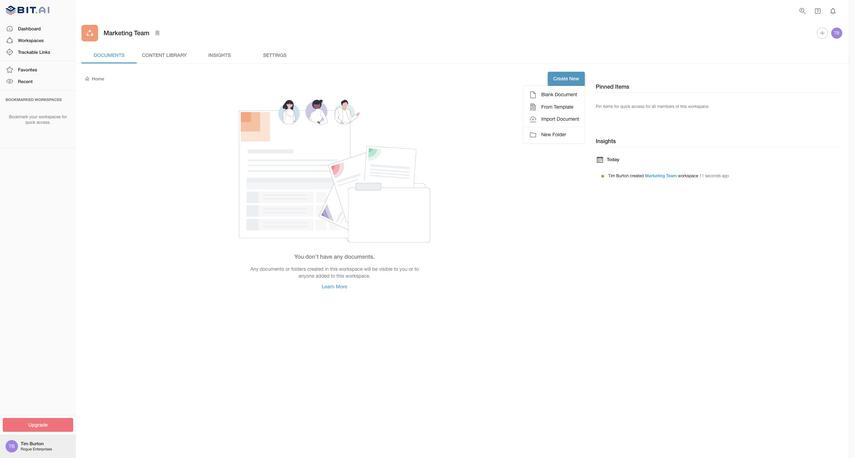 Task type: describe. For each thing, give the bounding box(es) containing it.
documents
[[260, 267, 284, 272]]

trackable
[[18, 49, 38, 55]]

learn
[[322, 284, 335, 290]]

enterprises
[[33, 448, 52, 452]]

all
[[652, 104, 656, 109]]

workspaces button
[[0, 34, 76, 46]]

seconds
[[705, 174, 721, 179]]

bookmarked workspaces
[[6, 97, 62, 102]]

home
[[92, 76, 104, 82]]

members
[[657, 104, 675, 109]]

quick inside bookmark your workspaces for quick access.
[[25, 120, 35, 125]]

upgrade button
[[3, 418, 73, 432]]

0 horizontal spatial marketing
[[104, 29, 132, 37]]

create new button
[[548, 72, 585, 86]]

new folder button
[[524, 129, 585, 141]]

items
[[603, 104, 613, 109]]

workspaces
[[35, 97, 62, 102]]

library
[[166, 52, 187, 58]]

bookmark image
[[153, 29, 162, 37]]

import document button
[[524, 113, 585, 126]]

1 horizontal spatial quick
[[621, 104, 631, 109]]

favorites button
[[0, 64, 76, 76]]

have
[[320, 254, 332, 260]]

rogue
[[21, 448, 32, 452]]

favorites
[[18, 67, 37, 73]]

dashboard
[[18, 26, 41, 31]]

settings link
[[247, 47, 303, 64]]

you don't have any documents.
[[295, 254, 375, 260]]

bookmarked
[[6, 97, 34, 102]]

blank document
[[542, 92, 577, 97]]

content
[[142, 52, 165, 58]]

you
[[400, 267, 408, 272]]

2 horizontal spatial to
[[415, 267, 419, 272]]

pin
[[596, 104, 602, 109]]

learn more link
[[316, 280, 353, 294]]

tim burton created marketing team workspace 11 seconds ago
[[609, 173, 729, 179]]

11
[[700, 174, 704, 179]]

access
[[632, 104, 645, 109]]

documents
[[94, 52, 125, 58]]

for inside bookmark your workspaces for quick access.
[[62, 114, 67, 119]]

documents.
[[345, 254, 375, 260]]

ago
[[722, 174, 729, 179]]

pinned
[[596, 83, 614, 90]]

template
[[554, 104, 574, 110]]

content library
[[142, 52, 187, 58]]

2 horizontal spatial for
[[646, 104, 651, 109]]

1 or from the left
[[286, 267, 290, 272]]

2 vertical spatial this
[[337, 274, 344, 279]]

insights inside tab list
[[208, 52, 231, 58]]

recent
[[18, 79, 33, 84]]

more
[[336, 284, 347, 290]]

bookmark your workspaces for quick access.
[[9, 114, 67, 125]]

create new
[[553, 76, 580, 82]]

tb inside button
[[835, 31, 840, 36]]

created inside any documents or folders created in this workspace will be visible to you or to anyone added to this workspace.
[[307, 267, 324, 272]]

workspace. inside any documents or folders created in this workspace will be visible to you or to anyone added to this workspace.
[[346, 274, 371, 279]]

content library link
[[137, 47, 192, 64]]

don't
[[306, 254, 319, 260]]

0 vertical spatial workspace.
[[688, 104, 710, 109]]

upgrade
[[28, 422, 48, 428]]

insights link
[[192, 47, 247, 64]]

blank document button
[[524, 89, 585, 101]]

trackable links button
[[0, 46, 76, 58]]

visible
[[379, 267, 393, 272]]

bookmark
[[9, 114, 28, 119]]

0 vertical spatial this
[[681, 104, 687, 109]]

workspace inside tim burton created marketing team workspace 11 seconds ago
[[678, 174, 698, 179]]

any documents or folders created in this workspace will be visible to you or to anyone added to this workspace.
[[250, 267, 419, 279]]

your
[[29, 114, 37, 119]]



Task type: locate. For each thing, give the bounding box(es) containing it.
tim for marketing
[[609, 174, 615, 179]]

be
[[372, 267, 378, 272]]

1 vertical spatial burton
[[30, 441, 44, 447]]

0 vertical spatial burton
[[617, 174, 629, 179]]

recent button
[[0, 76, 76, 88]]

for left all
[[646, 104, 651, 109]]

0 horizontal spatial team
[[134, 29, 149, 37]]

settings
[[263, 52, 287, 58]]

will
[[364, 267, 371, 272]]

1 horizontal spatial to
[[394, 267, 398, 272]]

burton inside tim burton rogue enterprises
[[30, 441, 44, 447]]

0 vertical spatial workspace
[[678, 174, 698, 179]]

tim
[[609, 174, 615, 179], [21, 441, 28, 447]]

workspace
[[678, 174, 698, 179], [339, 267, 363, 272]]

marketing team
[[104, 29, 149, 37]]

tim inside tim burton created marketing team workspace 11 seconds ago
[[609, 174, 615, 179]]

0 horizontal spatial burton
[[30, 441, 44, 447]]

or
[[286, 267, 290, 272], [409, 267, 413, 272]]

1 horizontal spatial team
[[666, 173, 677, 179]]

this
[[681, 104, 687, 109], [330, 267, 338, 272], [337, 274, 344, 279]]

1 horizontal spatial created
[[630, 174, 644, 179]]

workspace.
[[688, 104, 710, 109], [346, 274, 371, 279]]

1 vertical spatial quick
[[25, 120, 35, 125]]

tim inside tim burton rogue enterprises
[[21, 441, 28, 447]]

marketing team link
[[645, 173, 677, 179]]

document inside button
[[557, 116, 579, 122]]

new left folder
[[542, 132, 551, 137]]

team left "11"
[[666, 173, 677, 179]]

from template
[[542, 104, 574, 110]]

home link
[[84, 76, 104, 82]]

1 vertical spatial tim
[[21, 441, 28, 447]]

document for import document
[[557, 116, 579, 122]]

insights
[[208, 52, 231, 58], [596, 138, 616, 144]]

0 horizontal spatial tim
[[21, 441, 28, 447]]

import document
[[542, 116, 579, 122]]

1 vertical spatial workspace.
[[346, 274, 371, 279]]

1 horizontal spatial workspace
[[678, 174, 698, 179]]

workspace. right of at the top right
[[688, 104, 710, 109]]

1 horizontal spatial tim
[[609, 174, 615, 179]]

0 horizontal spatial new
[[542, 132, 551, 137]]

blank
[[542, 92, 554, 97]]

this right the in
[[330, 267, 338, 272]]

new folder
[[542, 132, 566, 137]]

tim burton rogue enterprises
[[21, 441, 52, 452]]

folder
[[553, 132, 566, 137]]

quick
[[621, 104, 631, 109], [25, 120, 35, 125]]

links
[[39, 49, 50, 55]]

to left you
[[394, 267, 398, 272]]

0 vertical spatial tim
[[609, 174, 615, 179]]

access.
[[36, 120, 51, 125]]

marketing
[[104, 29, 132, 37], [645, 173, 665, 179]]

tb button
[[831, 27, 844, 40]]

1 vertical spatial workspace
[[339, 267, 363, 272]]

0 vertical spatial created
[[630, 174, 644, 179]]

tb
[[835, 31, 840, 36], [9, 444, 15, 450]]

burton down today
[[617, 174, 629, 179]]

new right create
[[570, 76, 580, 82]]

1 vertical spatial insights
[[596, 138, 616, 144]]

1 vertical spatial marketing
[[645, 173, 665, 179]]

workspace left "11"
[[678, 174, 698, 179]]

create
[[553, 76, 568, 82]]

tab list containing documents
[[82, 47, 844, 64]]

0 vertical spatial team
[[134, 29, 149, 37]]

1 horizontal spatial for
[[614, 104, 619, 109]]

any
[[250, 267, 259, 272]]

1 vertical spatial this
[[330, 267, 338, 272]]

for right workspaces
[[62, 114, 67, 119]]

team left the bookmark icon at top
[[134, 29, 149, 37]]

0 vertical spatial marketing
[[104, 29, 132, 37]]

from template button
[[524, 101, 585, 113]]

any
[[334, 254, 343, 260]]

workspace. down will
[[346, 274, 371, 279]]

new
[[570, 76, 580, 82], [542, 132, 551, 137]]

0 horizontal spatial to
[[331, 274, 335, 279]]

tim down today
[[609, 174, 615, 179]]

tab list
[[82, 47, 844, 64]]

0 vertical spatial quick
[[621, 104, 631, 109]]

0 vertical spatial insights
[[208, 52, 231, 58]]

0 horizontal spatial or
[[286, 267, 290, 272]]

burton for marketing
[[617, 174, 629, 179]]

or left folders
[[286, 267, 290, 272]]

1 horizontal spatial workspace.
[[688, 104, 710, 109]]

document for blank document
[[555, 92, 577, 97]]

in
[[325, 267, 329, 272]]

folders
[[291, 267, 306, 272]]

today
[[607, 157, 620, 162]]

for
[[614, 104, 619, 109], [646, 104, 651, 109], [62, 114, 67, 119]]

1 vertical spatial team
[[666, 173, 677, 179]]

dashboard button
[[0, 23, 76, 34]]

1 horizontal spatial insights
[[596, 138, 616, 144]]

of
[[676, 104, 679, 109]]

1 horizontal spatial tb
[[835, 31, 840, 36]]

0 vertical spatial document
[[555, 92, 577, 97]]

quick down your on the top left
[[25, 120, 35, 125]]

1 vertical spatial new
[[542, 132, 551, 137]]

to right added
[[331, 274, 335, 279]]

anyone
[[299, 274, 314, 279]]

0 horizontal spatial for
[[62, 114, 67, 119]]

created
[[630, 174, 644, 179], [307, 267, 324, 272]]

document
[[555, 92, 577, 97], [557, 116, 579, 122]]

to
[[394, 267, 398, 272], [415, 267, 419, 272], [331, 274, 335, 279]]

documents link
[[82, 47, 137, 64]]

from
[[542, 104, 553, 110]]

to right you
[[415, 267, 419, 272]]

tim for enterprises
[[21, 441, 28, 447]]

workspaces
[[18, 38, 44, 43]]

2 or from the left
[[409, 267, 413, 272]]

0 horizontal spatial created
[[307, 267, 324, 272]]

trackable links
[[18, 49, 50, 55]]

this up more
[[337, 274, 344, 279]]

document down template
[[557, 116, 579, 122]]

1 horizontal spatial new
[[570, 76, 580, 82]]

0 horizontal spatial insights
[[208, 52, 231, 58]]

1 horizontal spatial marketing
[[645, 173, 665, 179]]

0 horizontal spatial workspace
[[339, 267, 363, 272]]

created inside tim burton created marketing team workspace 11 seconds ago
[[630, 174, 644, 179]]

0 horizontal spatial tb
[[9, 444, 15, 450]]

1 vertical spatial document
[[557, 116, 579, 122]]

pin items for quick access for all members of this workspace.
[[596, 104, 710, 109]]

0 vertical spatial tb
[[835, 31, 840, 36]]

tim up rogue
[[21, 441, 28, 447]]

workspace down documents.
[[339, 267, 363, 272]]

0 vertical spatial new
[[570, 76, 580, 82]]

created left marketing team link
[[630, 174, 644, 179]]

workspaces
[[38, 114, 61, 119]]

this right of at the top right
[[681, 104, 687, 109]]

burton inside tim burton created marketing team workspace 11 seconds ago
[[617, 174, 629, 179]]

items
[[615, 83, 630, 90]]

document up template
[[555, 92, 577, 97]]

or right you
[[409, 267, 413, 272]]

created up added
[[307, 267, 324, 272]]

team
[[134, 29, 149, 37], [666, 173, 677, 179]]

burton up enterprises
[[30, 441, 44, 447]]

quick left access
[[621, 104, 631, 109]]

for right items
[[614, 104, 619, 109]]

1 vertical spatial created
[[307, 267, 324, 272]]

you
[[295, 254, 304, 260]]

1 horizontal spatial burton
[[617, 174, 629, 179]]

1 horizontal spatial or
[[409, 267, 413, 272]]

learn more
[[322, 284, 347, 290]]

1 vertical spatial tb
[[9, 444, 15, 450]]

added
[[316, 274, 330, 279]]

pinned items
[[596, 83, 630, 90]]

0 horizontal spatial quick
[[25, 120, 35, 125]]

burton
[[617, 174, 629, 179], [30, 441, 44, 447]]

import
[[542, 116, 556, 122]]

0 horizontal spatial workspace.
[[346, 274, 371, 279]]

document inside button
[[555, 92, 577, 97]]

workspace inside any documents or folders created in this workspace will be visible to you or to anyone added to this workspace.
[[339, 267, 363, 272]]

burton for enterprises
[[30, 441, 44, 447]]



Task type: vqa. For each thing, say whether or not it's contained in the screenshot.
TB
yes



